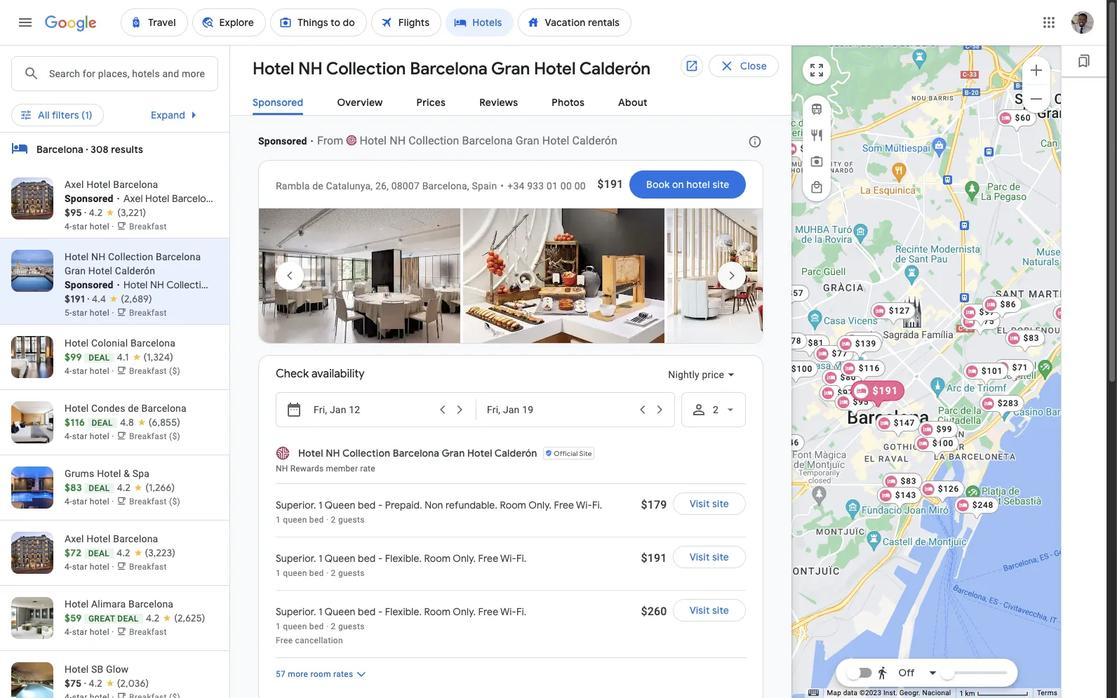 Task type: vqa. For each thing, say whether or not it's contained in the screenshot.


Task type: describe. For each thing, give the bounding box(es) containing it.
0 horizontal spatial $100 link
[[773, 360, 818, 384]]

glow
[[106, 664, 129, 675]]

breakfast ($) for (1,266)
[[129, 497, 180, 507]]

barcelona,
[[422, 180, 469, 191]]

4.2 out of 5 stars from 3,223 reviews image
[[116, 546, 175, 560]]

guests for $260
[[338, 622, 365, 632]]

+34
[[508, 180, 525, 191]]

property type
[[600, 105, 665, 117]]

2 filters from the top
[[52, 109, 79, 121]]

rating
[[344, 105, 372, 117]]

hotel condes de barcelona $116 deal
[[65, 403, 187, 429]]

$83 for topmost $83 link
[[1023, 333, 1040, 343]]

4+ rating
[[330, 105, 372, 117]]

4+
[[330, 105, 342, 117]]

($) for (6,855)
[[169, 432, 180, 442]]

star down axel hotel barcelona sponsored · axel hotel barcelona $95 ·
[[72, 222, 87, 232]]

filters inside form
[[52, 105, 79, 117]]

$59 link
[[782, 140, 822, 164]]

2 list item from the left
[[463, 208, 665, 347]]

1 horizontal spatial $97 link
[[961, 304, 1001, 327]]

more
[[288, 670, 308, 679]]

photo 6 image
[[463, 208, 665, 343]]

2 hotel · from the top
[[90, 308, 114, 318]]

under $125 button
[[217, 100, 301, 122]]

nh rewards member rate
[[276, 464, 375, 474]]

$57 link
[[769, 285, 809, 308]]

visit for $191
[[690, 551, 710, 564]]

$283
[[998, 398, 1019, 408]]

$95 inside axel hotel barcelona sponsored · axel hotel barcelona $95 ·
[[65, 206, 82, 219]]

•
[[501, 180, 504, 191]]

price
[[702, 369, 724, 381]]

only. for $191
[[453, 552, 476, 565]]

(2,625)
[[174, 612, 205, 625]]

reviews
[[480, 96, 518, 109]]

visit site for $191
[[690, 551, 729, 564]]

3 list item from the left
[[668, 208, 869, 347]]

calderón inside heading
[[580, 58, 651, 79]]

calderón up (2,689)
[[115, 265, 155, 277]]

barcelona · 308
[[37, 143, 109, 156]]

mar apartments, barcelona image
[[1016, 373, 1022, 379]]

01
[[547, 180, 558, 191]]

zoom in map image
[[1028, 61, 1045, 78]]

queen for $191
[[325, 552, 356, 565]]

$99 link
[[918, 421, 958, 445]]

hotel sb glow $75 ·
[[65, 664, 129, 690]]

4- inside popup button
[[133, 105, 144, 117]]

4- for $59
[[65, 628, 72, 637]]

close button
[[709, 55, 779, 77]]

price
[[523, 105, 547, 117]]

calderón left official
[[495, 447, 537, 460]]

$81
[[808, 338, 824, 348]]

great
[[88, 614, 115, 624]]

4.2 for (2,036)
[[89, 677, 102, 690]]

gran inside heading
[[491, 58, 530, 79]]

official site
[[554, 449, 592, 458]]

$248 link
[[954, 497, 999, 520]]

3 breakfast from the top
[[129, 366, 167, 376]]

queen inside superior. 1 queen bed - prepaid. non refundable. room only. free wi-fi. 1 queen bed · 2 guests
[[283, 515, 307, 525]]

photos list
[[259, 208, 869, 359]]

0 horizontal spatial $78
[[786, 336, 802, 346]]

$59 inside hotel alimara barcelona $59 great deal
[[65, 612, 82, 625]]

4.8 out of 5 stars from 6,855 reviews image
[[120, 416, 180, 430]]

0 horizontal spatial $100
[[791, 364, 813, 374]]

flexible. for $191
[[385, 552, 422, 565]]

0 horizontal spatial $97
[[837, 388, 853, 398]]

barcelona inside the "hotel condes de barcelona $116 deal"
[[142, 403, 187, 414]]

$127 link
[[871, 302, 916, 326]]

data
[[843, 689, 858, 697]]

$191 down $179
[[641, 552, 667, 565]]

site for $179
[[712, 498, 729, 510]]

hotel · for $59
[[90, 628, 114, 637]]

only. inside superior. 1 queen bed - prepaid. non refundable. room only. free wi-fi. 1 queen bed · 2 guests
[[529, 499, 552, 512]]

2 inside "superior. 1 queen bed - flexible. room only. free wi-fi. 1 queen bed · 2 guests free cancellation"
[[331, 622, 336, 632]]

photo 5 image
[[259, 208, 460, 343]]

catalunya,
[[326, 180, 373, 191]]

wi- for $260
[[501, 606, 517, 618]]

57 more room rates button
[[276, 660, 746, 689]]

free up 57
[[276, 636, 293, 646]]

star down $72
[[72, 562, 87, 572]]

4.2 for (3,223)
[[116, 547, 130, 559]]

barcelona · 308 results
[[37, 143, 143, 156]]

results
[[111, 143, 143, 156]]

6 breakfast from the top
[[129, 562, 167, 572]]

hotel inside the grums hotel & spa $83 deal
[[97, 468, 121, 479]]

57 more room rates
[[276, 670, 353, 679]]

(2,689)
[[121, 293, 152, 305]]

1 inside button
[[960, 690, 964, 697]]

$95 link
[[835, 393, 875, 417]]

4.2 out of 5 stars from 2,036 reviews image
[[89, 677, 149, 691]]

2 00 from the left
[[575, 180, 586, 191]]

collection inside heading
[[326, 58, 406, 79]]

08007
[[391, 180, 420, 191]]

hotel
[[686, 178, 710, 191]]

star down hotel alimara barcelona $59 great deal
[[72, 628, 87, 637]]

spa button
[[444, 100, 494, 122]]

$191 inside $191 link
[[873, 385, 898, 397]]

hotel nh collection barcelona gran hotel calderón inside heading
[[253, 58, 651, 79]]

4- or 5-star
[[133, 105, 187, 117]]

4- for $83
[[65, 497, 72, 507]]

&
[[124, 468, 130, 479]]

only. for $260
[[453, 606, 476, 618]]

Check-in text field
[[314, 393, 434, 427]]

alimara
[[91, 599, 126, 610]]

check
[[276, 367, 309, 381]]

nh down pool button
[[390, 134, 406, 147]]

filters form
[[11, 45, 689, 142]]

off
[[899, 667, 915, 679]]

26,
[[375, 180, 389, 191]]

7 breakfast from the top
[[129, 628, 167, 637]]

photo 7 image
[[668, 208, 869, 343]]

2 all from the top
[[38, 109, 50, 121]]

$59 inside 'map' region
[[800, 144, 816, 153]]

site for $191
[[712, 551, 729, 564]]

4.2 for (2,625)
[[146, 612, 160, 625]]

$248
[[972, 500, 994, 510]]

clear image
[[238, 64, 255, 81]]

$71
[[1012, 363, 1028, 372]]

$146 link
[[760, 434, 805, 458]]

$99 inside hotel colonial barcelona $99 deal
[[65, 351, 82, 364]]

nightly
[[668, 369, 700, 381]]

site for $260
[[712, 604, 729, 617]]

1 hotel · from the top
[[90, 222, 114, 232]]

1 horizontal spatial de
[[313, 180, 324, 191]]

km
[[966, 690, 975, 697]]

$146
[[778, 438, 799, 447]]

4.2 out of 5 stars from 2,625 reviews image
[[146, 611, 205, 625]]

fi. for $191
[[517, 552, 527, 565]]

$75 inside hotel sb glow $75 ·
[[65, 677, 82, 690]]

free inside superior. 1 queen bed - flexible. room only. free wi-fi. 1 queen bed · 2 guests
[[478, 552, 499, 565]]

4- or 5-star button
[[109, 100, 211, 122]]

property type button
[[577, 100, 689, 122]]

$81 link
[[790, 334, 830, 358]]

rate
[[360, 464, 375, 474]]

axel for sponsored
[[65, 179, 84, 190]]

nightly price
[[668, 369, 724, 381]]

check availability
[[276, 367, 365, 381]]

1 site from the top
[[712, 178, 729, 191]]

hotel · for $72
[[90, 562, 114, 572]]

1 list item from the left
[[259, 208, 460, 347]]

(1,266)
[[145, 482, 175, 494]]

calderón down property
[[572, 134, 618, 147]]

keyboard shortcuts image
[[809, 690, 819, 696]]

grums
[[65, 468, 94, 479]]

barcelona inside hotel alimara barcelona $59 great deal
[[128, 599, 174, 610]]

rates
[[333, 670, 353, 679]]

2 breakfast from the top
[[129, 308, 167, 318]]

breakfast ($) for (6,855)
[[129, 432, 180, 442]]

visit site for $260
[[690, 604, 729, 617]]

queen for $179
[[325, 499, 356, 512]]

4+ rating button
[[306, 100, 381, 122]]

$80 link
[[822, 369, 862, 393]]

0 horizontal spatial $83 link
[[882, 473, 922, 497]]

from
[[317, 134, 344, 147]]

4.2 out of 5 stars from 1,266 reviews image
[[117, 481, 175, 495]]

$101 link
[[963, 363, 1008, 386]]

(1,324)
[[144, 351, 173, 364]]

57
[[276, 670, 286, 679]]

about
[[618, 96, 648, 109]]

4.2 for (3,221)
[[89, 206, 103, 219]]

4 breakfast from the top
[[129, 432, 167, 442]]

axel hotel barcelona $72 deal
[[65, 533, 158, 559]]

rambla
[[276, 180, 310, 191]]

$75 link
[[960, 313, 1000, 337]]

grums hotel & spa $83 deal
[[65, 468, 150, 494]]

4-star hotel · for $72
[[65, 562, 116, 572]]

· inside "superior. 1 queen bed - flexible. room only. free wi-fi. 1 queen bed · 2 guests free cancellation"
[[326, 622, 329, 632]]

$116 inside the "hotel condes de barcelona $116 deal"
[[65, 416, 85, 429]]

all inside filters form
[[38, 105, 50, 117]]

guests inside superior. 1 queen bed - prepaid. non refundable. room only. free wi-fi. 1 queen bed · 2 guests
[[338, 515, 365, 525]]

$99 inside 'map' region
[[936, 424, 952, 434]]

©2023
[[860, 689, 882, 697]]

$143
[[895, 490, 917, 500]]

tab list containing sponsored
[[230, 85, 792, 116]]

or
[[146, 105, 156, 117]]

nacional
[[923, 689, 951, 697]]

refundable.
[[446, 499, 498, 512]]

previous image
[[273, 259, 307, 293]]

4.2 for (1,266)
[[117, 482, 131, 494]]

photos
[[552, 96, 585, 109]]

nh up (2,689)
[[150, 279, 164, 291]]

calderón right the previous icon
[[314, 279, 356, 291]]

hotel · for $99
[[90, 366, 114, 376]]

visit site for $179
[[690, 498, 729, 510]]

all filters (1) inside filters form
[[38, 105, 93, 117]]

2 inside superior. 1 queen bed - prepaid. non refundable. room only. free wi-fi. 1 queen bed · 2 guests
[[331, 515, 336, 525]]

· inside hotel sb glow $75 ·
[[84, 677, 86, 690]]

4.4
[[92, 293, 106, 305]]

(1) inside filters form
[[81, 105, 93, 117]]



Task type: locate. For each thing, give the bounding box(es) containing it.
2 vertical spatial visit site
[[690, 604, 729, 617]]

deal inside hotel alimara barcelona $59 great deal
[[117, 614, 139, 624]]

2 4-star hotel · from the top
[[65, 366, 116, 376]]

$78 link
[[843, 332, 883, 356], [767, 332, 807, 356]]

1 visit from the top
[[690, 498, 710, 510]]

Check-in text field
[[314, 55, 398, 88]]

1 ($) from the top
[[169, 366, 180, 376]]

deal down condes
[[92, 418, 113, 428]]

queen
[[325, 499, 356, 512], [325, 552, 356, 565], [325, 606, 356, 618]]

2 inside filters form
[[616, 66, 621, 77]]

2 vertical spatial visit site button
[[673, 599, 746, 622]]

$100
[[791, 364, 813, 374], [932, 438, 954, 448]]

4-star hotel · for $99
[[65, 366, 116, 376]]

$127
[[889, 306, 910, 316]]

geogr.
[[900, 689, 921, 697]]

1 vertical spatial axel
[[124, 192, 143, 205]]

nh left 'rewards'
[[276, 464, 288, 474]]

3 visit site button from the top
[[673, 599, 746, 622]]

$126
[[938, 484, 959, 494]]

1 horizontal spatial $99
[[936, 424, 952, 434]]

$95
[[65, 206, 82, 219], [853, 397, 869, 407]]

de
[[313, 180, 324, 191], [128, 403, 139, 414]]

axel up '(3,221)'
[[124, 192, 143, 205]]

0 vertical spatial visit site button
[[673, 493, 746, 515]]

2 visit from the top
[[690, 551, 710, 564]]

hotel nh collection barcelona gran hotel calderón heading
[[241, 56, 651, 80]]

1 vertical spatial superior.
[[276, 552, 316, 565]]

hotel · down hotel colonial barcelona $99 deal
[[90, 366, 114, 376]]

fi. inside superior. 1 queen bed - prepaid. non refundable. room only. free wi-fi. 1 queen bed · 2 guests
[[592, 499, 602, 512]]

0 vertical spatial ($)
[[169, 366, 180, 376]]

hotel · for barcelona
[[90, 432, 114, 442]]

axel down barcelona · 308
[[65, 179, 84, 190]]

($) down (1,266)
[[169, 497, 180, 507]]

star right or
[[169, 105, 187, 117]]

1 horizontal spatial $100
[[932, 438, 954, 448]]

1 vertical spatial -
[[378, 552, 383, 565]]

4.2 left the (2,625) at the bottom left of the page
[[146, 612, 160, 625]]

$60 link
[[997, 109, 1037, 133]]

$99 right the $147
[[936, 424, 952, 434]]

0 horizontal spatial 5-
[[65, 308, 72, 318]]

nh up sponsored tab
[[298, 58, 323, 79]]

deal inside the grums hotel & spa $83 deal
[[89, 484, 110, 493]]

1 - from the top
[[378, 499, 383, 512]]

4.2 left '(3,223)'
[[116, 547, 130, 559]]

room inside "superior. 1 queen bed - flexible. room only. free wi-fi. 1 queen bed · 2 guests free cancellation"
[[424, 606, 451, 618]]

1 km button
[[956, 689, 1033, 698]]

guests inside "superior. 1 queen bed - flexible. room only. free wi-fi. 1 queen bed · 2 guests free cancellation"
[[338, 622, 365, 632]]

5- up hotel colonial barcelona $99 deal
[[65, 308, 72, 318]]

sponsored inside hotel nh collection barcelona gran hotel calderón sponsored · hotel nh collection barcelona gran hotel calderón $191 ·
[[65, 279, 113, 291]]

sponsored tab
[[253, 91, 304, 115]]

0 horizontal spatial $83
[[65, 482, 82, 494]]

main menu image
[[17, 14, 34, 31]]

$83 up '$143'
[[901, 476, 917, 486]]

nh up nh rewards member rate
[[326, 447, 340, 460]]

guests for $191
[[338, 569, 365, 578]]

map region
[[646, 0, 1117, 698]]

calderón
[[580, 58, 651, 79], [572, 134, 618, 147], [115, 265, 155, 277], [314, 279, 356, 291], [495, 447, 537, 460]]

deal inside the "hotel condes de barcelona $116 deal"
[[92, 418, 113, 428]]

1 vertical spatial guests
[[338, 569, 365, 578]]

1 vertical spatial wi-
[[501, 552, 517, 565]]

deal for barcelona
[[92, 418, 113, 428]]

$191 left book
[[598, 178, 624, 191]]

$75 up $101
[[979, 316, 995, 326]]

visit site
[[690, 498, 729, 510], [690, 551, 729, 564], [690, 604, 729, 617]]

3 breakfast ($) from the top
[[129, 497, 180, 507]]

1 (1) from the top
[[81, 105, 93, 117]]

1 flexible. from the top
[[385, 552, 422, 565]]

nh
[[298, 58, 323, 79], [390, 134, 406, 147], [91, 251, 106, 263], [150, 279, 164, 291], [326, 447, 340, 460], [276, 464, 288, 474]]

1 vertical spatial 5-
[[65, 308, 72, 318]]

superior. inside superior. 1 queen bed - prepaid. non refundable. room only. free wi-fi. 1 queen bed · 2 guests
[[276, 499, 316, 512]]

queen for $191
[[283, 569, 307, 578]]

3 ($) from the top
[[169, 497, 180, 507]]

0 vertical spatial $100
[[791, 364, 813, 374]]

room for $260
[[424, 606, 451, 618]]

map data ©2023 inst. geogr. nacional
[[827, 689, 951, 697]]

4-star hotel · for $83
[[65, 497, 116, 507]]

4-star hotel · for $116
[[65, 432, 116, 442]]

de right rambla
[[313, 180, 324, 191]]

$93 link
[[855, 384, 895, 408]]

$191 down $116 link on the bottom right of page
[[873, 385, 898, 397]]

visit for $179
[[690, 498, 710, 510]]

room down superior. 1 queen bed - flexible. room only. free wi-fi. 1 queen bed · 2 guests at the left bottom of the page
[[424, 606, 451, 618]]

2 vertical spatial hotel nh collection barcelona gran hotel calderón
[[298, 447, 537, 460]]

0 horizontal spatial $116
[[65, 416, 85, 429]]

breakfast down '4.2 out of 5 stars from 3,223 reviews' image
[[129, 562, 167, 572]]

0 vertical spatial $83 link
[[1005, 330, 1045, 353]]

2 vertical spatial axel
[[65, 533, 84, 545]]

free down official
[[554, 499, 574, 512]]

2 vertical spatial only.
[[453, 606, 476, 618]]

barcelona inside hotel colonial barcelona $99 deal
[[130, 338, 176, 349]]

$179
[[641, 498, 667, 512]]

933
[[527, 180, 544, 191]]

$78
[[861, 335, 877, 345], [786, 336, 802, 346]]

$99
[[65, 351, 82, 364], [936, 424, 952, 434]]

- for $260
[[378, 606, 383, 618]]

deal for $59
[[117, 614, 139, 624]]

1 vertical spatial check-out text field
[[487, 393, 634, 427]]

3 queen from the top
[[325, 606, 356, 618]]

hotel inside hotel alimara barcelona $59 great deal
[[65, 599, 89, 610]]

breakfast ($) for (1,324)
[[129, 366, 180, 376]]

hotel nh collection barcelona gran hotel calderón image
[[346, 135, 358, 147]]

spa inside the grums hotel & spa $83 deal
[[132, 468, 150, 479]]

visit for $260
[[690, 604, 710, 617]]

4-star hotel · down the grums hotel & spa $83 deal
[[65, 497, 116, 507]]

hotel · down 4.4
[[90, 308, 114, 318]]

1 all filters (1) from the top
[[38, 105, 93, 117]]

4 hotel · from the top
[[90, 432, 114, 442]]

0 vertical spatial $95
[[65, 206, 82, 219]]

$125
[[271, 105, 292, 117]]

room for $191
[[424, 552, 451, 565]]

$100 down '$81' "link"
[[791, 364, 813, 374]]

$83 link left $126
[[882, 473, 922, 497]]

star down hotel colonial barcelona $99 deal
[[72, 366, 87, 376]]

check-out text field for check-in text field
[[451, 55, 536, 88]]

1 vertical spatial de
[[128, 403, 139, 414]]

(3,223)
[[145, 547, 175, 559]]

$95 left the 4.2 out of 5 stars from 3,221 reviews image
[[65, 206, 82, 219]]

2 horizontal spatial $83
[[1023, 333, 1040, 343]]

superior. 1 queen bed - flexible. room only. free wi-fi. 1 queen bed · 2 guests
[[276, 552, 527, 578]]

4-star hotel · down $72
[[65, 562, 116, 572]]

$116 right $80
[[859, 363, 880, 373]]

spa
[[468, 105, 485, 117], [132, 468, 150, 479]]

- left prepaid.
[[378, 499, 383, 512]]

2 vertical spatial -
[[378, 606, 383, 618]]

breakfast down (2,689)
[[129, 308, 167, 318]]

next image
[[715, 259, 749, 293]]

map
[[827, 689, 842, 697]]

hotel nh collection barcelona gran hotel calderón
[[253, 58, 651, 79], [360, 134, 618, 147], [298, 447, 537, 460]]

cancellation
[[295, 636, 343, 646]]

- inside "superior. 1 queen bed - flexible. room only. free wi-fi. 1 queen bed · 2 guests free cancellation"
[[378, 606, 383, 618]]

deal for spa
[[89, 484, 110, 493]]

view larger map image
[[809, 62, 825, 79]]

1 4-star hotel · from the top
[[65, 222, 116, 232]]

$143 link
[[877, 487, 922, 511]]

hotel · for spa
[[90, 497, 114, 507]]

queen inside "superior. 1 queen bed - flexible. room only. free wi-fi. 1 queen bed · 2 guests free cancellation"
[[283, 622, 307, 632]]

1 km
[[960, 690, 977, 697]]

check-out text field up official
[[487, 393, 634, 427]]

axel for $72
[[65, 533, 84, 545]]

3 site from the top
[[712, 551, 729, 564]]

$77 link
[[814, 345, 853, 369]]

axel
[[65, 179, 84, 190], [124, 192, 143, 205], [65, 533, 84, 545]]

0 vertical spatial $116
[[859, 363, 880, 373]]

1 guests from the top
[[338, 515, 365, 525]]

superior. for $191
[[276, 552, 316, 565]]

4 4-star hotel · from the top
[[65, 497, 116, 507]]

de inside the "hotel condes de barcelona $116 deal"
[[128, 403, 139, 414]]

1 queen from the top
[[325, 499, 356, 512]]

5 4-star hotel · from the top
[[65, 562, 116, 572]]

Search for places, hotels and more text field
[[48, 57, 218, 91]]

00
[[561, 180, 572, 191], [575, 180, 586, 191]]

4-star hotel · for $59
[[65, 628, 116, 637]]

0 horizontal spatial $95
[[65, 206, 82, 219]]

0 horizontal spatial $59
[[65, 612, 82, 625]]

0 vertical spatial only.
[[529, 499, 552, 512]]

hotel · down condes
[[90, 432, 114, 442]]

superior. 1 queen bed - prepaid. non refundable. room only. free wi-fi. 1 queen bed · 2 guests
[[276, 499, 602, 525]]

star up hotel colonial barcelona $99 deal
[[72, 308, 87, 318]]

2 vertical spatial fi.
[[517, 606, 527, 618]]

5 breakfast from the top
[[129, 497, 167, 507]]

fi. inside "superior. 1 queen bed - flexible. room only. free wi-fi. 1 queen bed · 2 guests free cancellation"
[[517, 606, 527, 618]]

· inside superior. 1 queen bed - prepaid. non refundable. room only. free wi-fi. 1 queen bed · 2 guests
[[326, 515, 329, 525]]

$147 link
[[875, 414, 921, 438]]

free up 57 more room rates button
[[478, 606, 499, 618]]

de up 4.8
[[128, 403, 139, 414]]

1 vertical spatial only.
[[453, 552, 476, 565]]

2 flexible. from the top
[[385, 606, 422, 618]]

$60
[[1015, 113, 1031, 122]]

pool
[[410, 105, 430, 117]]

0 vertical spatial $97
[[979, 307, 995, 317]]

0 horizontal spatial de
[[128, 403, 139, 414]]

4-star hotel ·
[[65, 222, 116, 232], [65, 366, 116, 376], [65, 432, 116, 442], [65, 497, 116, 507], [65, 562, 116, 572], [65, 628, 116, 637]]

$191 inside hotel nh collection barcelona gran hotel calderón sponsored · hotel nh collection barcelona gran hotel calderón $191 ·
[[65, 293, 85, 305]]

1 vertical spatial $97 link
[[819, 384, 859, 408]]

1 horizontal spatial $83
[[901, 476, 917, 486]]

4-star hotel · down the 4.2 out of 5 stars from 3,221 reviews image
[[65, 222, 116, 232]]

0 horizontal spatial $75
[[65, 677, 82, 690]]

4.2 out of 5 stars from 3,221 reviews image
[[89, 206, 146, 220]]

2 button up about
[[584, 55, 649, 88]]

deal down colonial on the left top
[[89, 353, 110, 363]]

4- for $99
[[65, 366, 72, 376]]

1 horizontal spatial $83 link
[[1005, 330, 1045, 353]]

1 vertical spatial $116
[[65, 416, 85, 429]]

hotel nh collection barcelona gran hotel calderón sponsored · hotel nh collection barcelona gran hotel calderón $191 ·
[[65, 251, 356, 305]]

queen inside "superior. 1 queen bed - flexible. room only. free wi-fi. 1 queen bed · 2 guests free cancellation"
[[325, 606, 356, 618]]

queen for $260
[[283, 622, 307, 632]]

collection
[[326, 58, 406, 79], [409, 134, 459, 147], [108, 251, 153, 263], [166, 279, 213, 291], [342, 447, 390, 460]]

0 vertical spatial breakfast ($)
[[129, 366, 180, 376]]

0 vertical spatial $75
[[979, 316, 995, 326]]

3 visit from the top
[[690, 604, 710, 617]]

4.2 down "sb"
[[89, 677, 102, 690]]

queen for $260
[[325, 606, 356, 618]]

4-star hotel · down colonial on the left top
[[65, 366, 116, 376]]

queen inside superior. 1 queen bed - prepaid. non refundable. room only. free wi-fi. 1 queen bed · 2 guests
[[325, 499, 356, 512]]

0 vertical spatial queen
[[283, 515, 307, 525]]

0 vertical spatial superior.
[[276, 499, 316, 512]]

nightly price button
[[657, 358, 747, 392]]

spa right "&"
[[132, 468, 150, 479]]

2 site from the top
[[712, 498, 729, 510]]

1 horizontal spatial $59
[[800, 144, 816, 153]]

2 (1) from the top
[[81, 109, 93, 121]]

all filters (1) button for sponsored tab
[[11, 98, 104, 132]]

superior. inside superior. 1 queen bed - flexible. room only. free wi-fi. 1 queen bed · 2 guests
[[276, 552, 316, 565]]

zoom out map image
[[1028, 90, 1045, 107]]

rambla de catalunya, 26, 08007 barcelona, spain • +34 933 01 00 00
[[276, 180, 586, 191]]

($) down (1,324)
[[169, 366, 180, 376]]

list item
[[259, 208, 460, 347], [463, 208, 665, 347], [668, 208, 869, 347]]

0 horizontal spatial spa
[[132, 468, 150, 479]]

superior. for $179
[[276, 499, 316, 512]]

official
[[554, 449, 578, 458]]

superior. for $260
[[276, 606, 316, 618]]

wi- inside superior. 1 queen bed - flexible. room only. free wi-fi. 1 queen bed · 2 guests
[[501, 552, 517, 565]]

1 vertical spatial hotel nh collection barcelona gran hotel calderón
[[360, 134, 618, 147]]

4.1
[[117, 351, 129, 364]]

3 queen from the top
[[283, 622, 307, 632]]

fi. inside superior. 1 queen bed - flexible. room only. free wi-fi. 1 queen bed · 2 guests
[[517, 552, 527, 565]]

2 vertical spatial room
[[424, 606, 451, 618]]

5 hotel · from the top
[[90, 497, 114, 507]]

hotel inside the "hotel condes de barcelona $116 deal"
[[65, 403, 89, 414]]

queen inside superior. 1 queen bed - flexible. room only. free wi-fi. 1 queen bed · 2 guests
[[325, 552, 356, 565]]

0 vertical spatial queen
[[325, 499, 356, 512]]

sponsored inside axel hotel barcelona sponsored · axel hotel barcelona $95 ·
[[65, 193, 113, 204]]

filters
[[52, 105, 79, 117], [52, 109, 79, 121]]

2 vertical spatial queen
[[283, 622, 307, 632]]

2 all filters (1) button from the top
[[11, 100, 104, 122]]

1 vertical spatial $100
[[932, 438, 954, 448]]

$78 up la pedrera-casa milà image on the bottom right of page
[[861, 335, 877, 345]]

1 horizontal spatial $97
[[979, 307, 995, 317]]

1 vertical spatial queen
[[325, 552, 356, 565]]

queen inside superior. 1 queen bed - flexible. room only. free wi-fi. 1 queen bed · 2 guests
[[283, 569, 307, 578]]

breakfast down '(3,221)'
[[129, 222, 167, 232]]

deal right $72
[[88, 549, 109, 559]]

wi- for $191
[[501, 552, 517, 565]]

$100 link down the $147
[[914, 435, 959, 459]]

room right refundable.
[[500, 499, 527, 512]]

2
[[616, 66, 621, 77], [713, 404, 719, 416], [331, 515, 336, 525], [331, 569, 336, 578], [331, 622, 336, 632]]

· inside superior. 1 queen bed - flexible. room only. free wi-fi. 1 queen bed · 2 guests
[[326, 569, 329, 578]]

deal inside hotel colonial barcelona $99 deal
[[89, 353, 110, 363]]

2 visit site button from the top
[[673, 546, 746, 569]]

0 vertical spatial -
[[378, 499, 383, 512]]

1 horizontal spatial 00
[[575, 180, 586, 191]]

7 hotel · from the top
[[90, 628, 114, 637]]

check-out text field up reviews
[[451, 55, 536, 88]]

barcelona inside axel hotel barcelona $72 deal
[[113, 533, 158, 545]]

0 vertical spatial $97 link
[[961, 304, 1001, 327]]

sb
[[91, 664, 104, 675]]

$75
[[979, 316, 995, 326], [65, 677, 82, 690]]

breakfast ($) down (1,324)
[[129, 366, 180, 376]]

5-star hotel ·
[[65, 308, 116, 318]]

4 site from the top
[[712, 604, 729, 617]]

under
[[241, 105, 269, 117]]

expand button
[[134, 98, 219, 132]]

3 visit site from the top
[[690, 604, 729, 617]]

Check-out text field
[[451, 55, 536, 88], [487, 393, 634, 427]]

0 horizontal spatial $78 link
[[767, 332, 807, 356]]

$71 link
[[994, 359, 1034, 383]]

hotel inside hotel sb glow $75 ·
[[65, 664, 89, 675]]

$83 up $71
[[1023, 333, 1040, 343]]

1 horizontal spatial $100 link
[[914, 435, 959, 459]]

1 vertical spatial breakfast ($)
[[129, 432, 180, 442]]

hotel nh collection barcelona gran hotel calderón up rate
[[298, 447, 537, 460]]

$80
[[840, 372, 856, 382]]

1 vertical spatial visit site button
[[673, 546, 746, 569]]

2 all filters (1) from the top
[[38, 109, 93, 121]]

2 ($) from the top
[[169, 432, 180, 442]]

barcelona · 308 results heading
[[37, 141, 143, 158]]

$100 up $126
[[932, 438, 954, 448]]

$191
[[598, 178, 624, 191], [65, 293, 85, 305], [873, 385, 898, 397], [641, 552, 667, 565]]

1 horizontal spatial 2 button
[[682, 392, 746, 427]]

nh up 4.4
[[91, 251, 106, 263]]

4- for $72
[[65, 562, 72, 572]]

1
[[319, 499, 322, 512], [276, 515, 281, 525], [319, 552, 322, 565], [276, 569, 281, 578], [319, 606, 322, 618], [276, 622, 281, 632], [960, 690, 964, 697]]

- for $179
[[378, 499, 383, 512]]

$116 inside 'map' region
[[859, 363, 880, 373]]

1 vertical spatial $100 link
[[914, 435, 959, 459]]

1 vertical spatial visit site
[[690, 551, 729, 564]]

6 4-star hotel · from the top
[[65, 628, 116, 637]]

4-star hotel · down great
[[65, 628, 116, 637]]

0 horizontal spatial 2 button
[[584, 55, 649, 88]]

3 - from the top
[[378, 606, 383, 618]]

0 vertical spatial guests
[[338, 515, 365, 525]]

1 horizontal spatial $116
[[859, 363, 880, 373]]

$95 inside 'map' region
[[853, 397, 869, 407]]

4-star hotel · down condes
[[65, 432, 116, 442]]

3 guests from the top
[[338, 622, 365, 632]]

0 horizontal spatial $99
[[65, 351, 82, 364]]

star
[[169, 105, 187, 117], [72, 222, 87, 232], [72, 308, 87, 318], [72, 366, 87, 376], [72, 432, 87, 442], [72, 497, 87, 507], [72, 562, 87, 572], [72, 628, 87, 637]]

4.2 left '(3,221)'
[[89, 206, 103, 219]]

breakfast ($) down 4.8 out of 5 stars from 6,855 reviews image
[[129, 432, 180, 442]]

2 queen from the top
[[325, 552, 356, 565]]

$147
[[894, 418, 915, 428]]

nh inside heading
[[298, 58, 323, 79]]

fi. for $260
[[517, 606, 527, 618]]

overview
[[337, 96, 383, 109]]

($) down (6,855)
[[169, 432, 180, 442]]

wi- inside superior. 1 queen bed - prepaid. non refundable. room only. free wi-fi. 1 queen bed · 2 guests
[[576, 499, 592, 512]]

1 queen from the top
[[283, 515, 307, 525]]

deal inside axel hotel barcelona $72 deal
[[88, 549, 109, 559]]

0 vertical spatial $59
[[800, 144, 816, 153]]

1 vertical spatial $99
[[936, 424, 952, 434]]

hotel nh collection barcelona gran hotel calderón up prices
[[253, 58, 651, 79]]

1 horizontal spatial $95
[[853, 397, 869, 407]]

$97
[[979, 307, 995, 317], [837, 388, 853, 398]]

guests inside superior. 1 queen bed - flexible. room only. free wi-fi. 1 queen bed · 2 guests
[[338, 569, 365, 578]]

$100 link down '$81' "link"
[[773, 360, 818, 384]]

1 horizontal spatial $78 link
[[843, 332, 883, 356]]

$83 for the left $83 link
[[901, 476, 917, 486]]

hotel · down axel hotel barcelona $72 deal
[[90, 562, 114, 572]]

0 vertical spatial visit site
[[690, 498, 729, 510]]

0 vertical spatial 2 button
[[584, 55, 649, 88]]

free down refundable.
[[478, 552, 499, 565]]

(6,855)
[[149, 416, 180, 429]]

5- inside popup button
[[159, 105, 169, 117]]

1 vertical spatial visit
[[690, 551, 710, 564]]

barcelona inside heading
[[410, 58, 488, 79]]

3 4-star hotel · from the top
[[65, 432, 116, 442]]

1 superior. from the top
[[276, 499, 316, 512]]

4- for $116
[[65, 432, 72, 442]]

3 hotel · from the top
[[90, 366, 114, 376]]

0 vertical spatial wi-
[[576, 499, 592, 512]]

4.1 out of 5 stars from 1,324 reviews image
[[117, 350, 173, 364]]

$75 left 4.2 out of 5 stars from 2,036 reviews image on the bottom left of page
[[65, 677, 82, 690]]

hotel · down the grums hotel & spa $83 deal
[[90, 497, 114, 507]]

colonial
[[91, 338, 128, 349]]

$75 inside 'map' region
[[979, 316, 995, 326]]

all filters (1)
[[38, 105, 93, 117], [38, 109, 93, 121]]

2 visit site from the top
[[690, 551, 729, 564]]

$101
[[981, 366, 1003, 376]]

1 breakfast ($) from the top
[[129, 366, 180, 376]]

2 - from the top
[[378, 552, 383, 565]]

- for $191
[[378, 552, 383, 565]]

- inside superior. 1 queen bed - flexible. room only. free wi-fi. 1 queen bed · 2 guests
[[378, 552, 383, 565]]

0 vertical spatial visit
[[690, 498, 710, 510]]

hotel nh collection barcelona gran hotel calderón down spa button
[[360, 134, 618, 147]]

only. inside "superior. 1 queen bed - flexible. room only. free wi-fi. 1 queen bed · 2 guests free cancellation"
[[453, 606, 476, 618]]

1 vertical spatial $97
[[837, 388, 853, 398]]

4.2 down "&"
[[117, 482, 131, 494]]

1 vertical spatial flexible.
[[385, 606, 422, 618]]

$93
[[873, 388, 889, 398]]

3 superior. from the top
[[276, 606, 316, 618]]

flexible. down prepaid.
[[385, 552, 422, 565]]

star up grums
[[72, 432, 87, 442]]

- down superior. 1 queen bed - flexible. room only. free wi-fi. 1 queen bed · 2 guests at the left bottom of the page
[[378, 606, 383, 618]]

2 vertical spatial wi-
[[501, 606, 517, 618]]

member
[[326, 464, 358, 474]]

1 00 from the left
[[561, 180, 572, 191]]

only.
[[529, 499, 552, 512], [453, 552, 476, 565], [453, 606, 476, 618]]

2 breakfast ($) from the top
[[129, 432, 180, 442]]

0 vertical spatial fi.
[[592, 499, 602, 512]]

breakfast down 4.8 out of 5 stars from 6,855 reviews image
[[129, 432, 167, 442]]

$191 up 5-star hotel ·
[[65, 293, 85, 305]]

room inside superior. 1 queen bed - prepaid. non refundable. room only. free wi-fi. 1 queen bed · 2 guests
[[500, 499, 527, 512]]

superior. inside "superior. 1 queen bed - flexible. room only. free wi-fi. 1 queen bed · 2 guests free cancellation"
[[276, 606, 316, 618]]

$97 left $86
[[979, 307, 995, 317]]

1 horizontal spatial $78
[[861, 335, 877, 345]]

spa inside button
[[468, 105, 485, 117]]

0 vertical spatial spa
[[468, 105, 485, 117]]

book on hotel site
[[646, 178, 729, 191]]

$116 up grums
[[65, 416, 85, 429]]

1 horizontal spatial list item
[[463, 208, 665, 347]]

room inside superior. 1 queen bed - flexible. room only. free wi-fi. 1 queen bed · 2 guests
[[424, 552, 451, 565]]

1 vertical spatial $83 link
[[882, 473, 922, 497]]

visit site button for $191
[[673, 546, 746, 569]]

wi- inside "superior. 1 queen bed - flexible. room only. free wi-fi. 1 queen bed · 2 guests free cancellation"
[[501, 606, 517, 618]]

4.4 out of 5 stars from 2,689 reviews image
[[92, 292, 152, 306]]

1 vertical spatial ($)
[[169, 432, 180, 442]]

availability
[[312, 367, 365, 381]]

2 vertical spatial visit
[[690, 604, 710, 617]]

($) for (1,266)
[[169, 497, 180, 507]]

axel inside axel hotel barcelona $72 deal
[[65, 533, 84, 545]]

$191 link
[[851, 381, 905, 409]]

flexible. inside "superior. 1 queen bed - flexible. room only. free wi-fi. 1 queen bed · 2 guests free cancellation"
[[385, 606, 422, 618]]

1 filters from the top
[[52, 105, 79, 117]]

check-out text field for check-in text box
[[487, 393, 634, 427]]

spa right prices
[[468, 105, 485, 117]]

la pedrera-casa milà image
[[853, 352, 869, 374]]

1 all filters (1) button from the top
[[11, 98, 104, 132]]

0 vertical spatial room
[[500, 499, 527, 512]]

0 vertical spatial check-out text field
[[451, 55, 536, 88]]

2 vertical spatial superior.
[[276, 606, 316, 618]]

deal down grums
[[89, 484, 110, 493]]

visit site button for $260
[[673, 599, 746, 622]]

free
[[554, 499, 574, 512], [478, 552, 499, 565], [478, 606, 499, 618], [276, 636, 293, 646]]

breakfast down 4.1 out of 5 stars from 1,324 reviews image
[[129, 366, 167, 376]]

hotel inside axel hotel barcelona $72 deal
[[86, 533, 111, 545]]

- up "superior. 1 queen bed - flexible. room only. free wi-fi. 1 queen bed · 2 guests free cancellation"
[[378, 552, 383, 565]]

flexible. for $260
[[385, 606, 422, 618]]

deal down alimara
[[117, 614, 139, 624]]

1 horizontal spatial spa
[[468, 105, 485, 117]]

hotel · down great
[[90, 628, 114, 637]]

$126 link
[[920, 480, 965, 504]]

hotel alimara barcelona $59 great deal
[[65, 599, 174, 625]]

1 vertical spatial $59
[[65, 612, 82, 625]]

flexible. down superior. 1 queen bed - flexible. room only. free wi-fi. 1 queen bed · 2 guests at the left bottom of the page
[[385, 606, 422, 618]]

all filters (1) button for hotel nh collection barcelona gran hotel calderón heading
[[11, 100, 104, 122]]

$57
[[788, 288, 804, 298]]

0 vertical spatial flexible.
[[385, 552, 422, 565]]

1 visit site button from the top
[[673, 493, 746, 515]]

pool button
[[386, 100, 438, 122]]

0 horizontal spatial $97 link
[[819, 384, 859, 408]]

2 inside superior. 1 queen bed - flexible. room only. free wi-fi. 1 queen bed · 2 guests
[[331, 569, 336, 578]]

1 visit site from the top
[[690, 498, 729, 510]]

visit site button for $179
[[673, 493, 746, 515]]

0 vertical spatial $99
[[65, 351, 82, 364]]

$97 link down $80
[[819, 384, 859, 408]]

0 vertical spatial $100 link
[[773, 360, 818, 384]]

2 button down price
[[682, 392, 746, 427]]

rewards
[[290, 464, 324, 474]]

0 vertical spatial axel
[[65, 179, 84, 190]]

$83 inside the grums hotel & spa $83 deal
[[65, 482, 82, 494]]

1 vertical spatial queen
[[283, 569, 307, 578]]

1 vertical spatial $75
[[65, 677, 82, 690]]

2 horizontal spatial list item
[[668, 208, 869, 347]]

open in new tab image
[[685, 59, 699, 73]]

- inside superior. 1 queen bed - prepaid. non refundable. room only. free wi-fi. 1 queen bed · 2 guests
[[378, 499, 383, 512]]

0 vertical spatial hotel nh collection barcelona gran hotel calderón
[[253, 58, 651, 79]]

$72
[[65, 547, 82, 559]]

1 all from the top
[[38, 105, 50, 117]]

all filters (1) button
[[11, 98, 104, 132], [11, 100, 104, 122]]

2 queen from the top
[[283, 569, 307, 578]]

book
[[646, 178, 670, 191]]

2 superior. from the top
[[276, 552, 316, 565]]

axel up $72
[[65, 533, 84, 545]]

hotel inside hotel colonial barcelona $99 deal
[[65, 338, 89, 349]]

2 guests from the top
[[338, 569, 365, 578]]

free inside superior. 1 queen bed - prepaid. non refundable. room only. free wi-fi. 1 queen bed · 2 guests
[[554, 499, 574, 512]]

flexible. inside superior. 1 queen bed - flexible. room only. free wi-fi. 1 queen bed · 2 guests
[[385, 552, 422, 565]]

$283 link
[[979, 395, 1025, 419]]

fi.
[[592, 499, 602, 512], [517, 552, 527, 565], [517, 606, 527, 618]]

under $125
[[241, 105, 292, 117]]

tab list
[[230, 85, 792, 116]]

6 hotel · from the top
[[90, 562, 114, 572]]

1 vertical spatial 2 button
[[682, 392, 746, 427]]

$99 down 5-star hotel ·
[[65, 351, 82, 364]]

room down superior. 1 queen bed - prepaid. non refundable. room only. free wi-fi. 1 queen bed · 2 guests on the bottom
[[424, 552, 451, 565]]

price button
[[499, 100, 571, 122]]

1 breakfast from the top
[[129, 222, 167, 232]]

($) for (1,324)
[[169, 366, 180, 376]]

calderón up about
[[580, 58, 651, 79]]

property
[[600, 105, 642, 117]]

gran
[[491, 58, 530, 79], [516, 134, 540, 147], [65, 265, 86, 277], [263, 279, 285, 291], [442, 447, 465, 460]]

only. inside superior. 1 queen bed - flexible. room only. free wi-fi. 1 queen bed · 2 guests
[[453, 552, 476, 565]]

star inside popup button
[[169, 105, 187, 117]]

$78 left $81
[[786, 336, 802, 346]]

star down grums
[[72, 497, 87, 507]]

$83 down grums
[[65, 482, 82, 494]]



